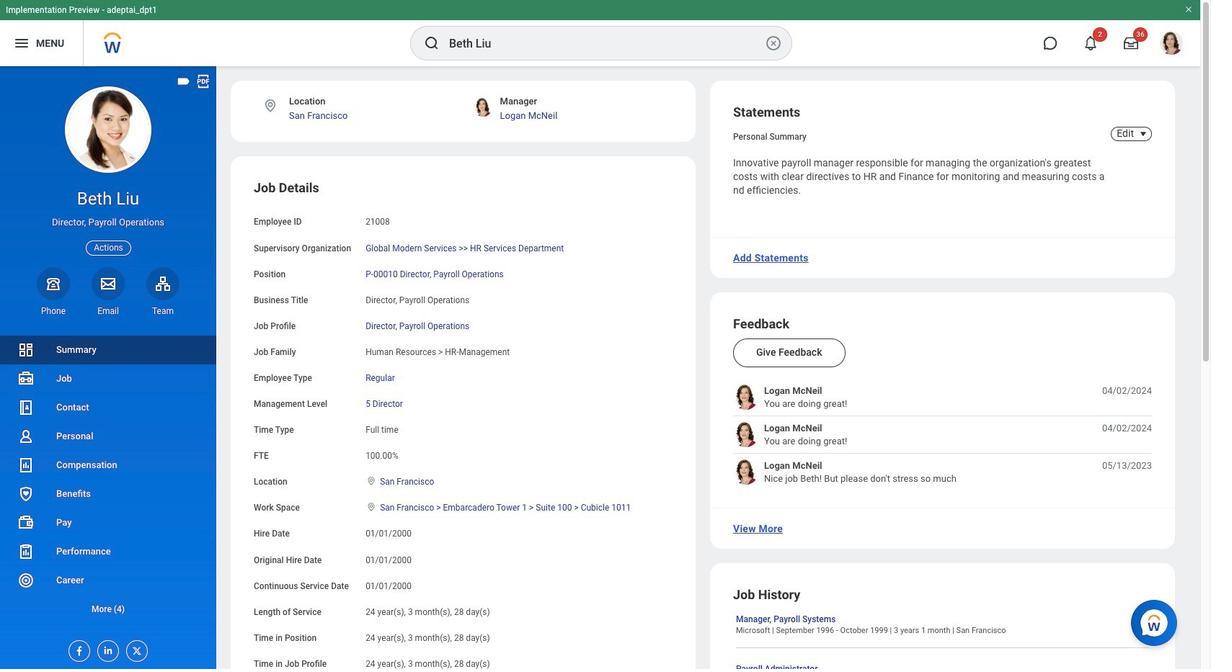 Task type: locate. For each thing, give the bounding box(es) containing it.
notifications large image
[[1084, 36, 1098, 50]]

employee's photo (logan mcneil) image
[[733, 385, 759, 411], [733, 423, 759, 448], [733, 460, 759, 486]]

mail image
[[100, 275, 117, 293]]

1 vertical spatial employee's photo (logan mcneil) image
[[733, 423, 759, 448]]

personal summary element
[[733, 129, 807, 142]]

personal image
[[17, 428, 35, 446]]

0 vertical spatial location image
[[262, 98, 278, 114]]

performance image
[[17, 544, 35, 561]]

job image
[[17, 371, 35, 388]]

0 horizontal spatial list
[[0, 336, 216, 624]]

phone beth liu element
[[37, 306, 70, 317]]

banner
[[0, 0, 1201, 66]]

1 horizontal spatial list
[[733, 385, 1152, 486]]

0 vertical spatial employee's photo (logan mcneil) image
[[733, 385, 759, 411]]

3 employee's photo (logan mcneil) image from the top
[[733, 460, 759, 486]]

group
[[254, 180, 673, 670]]

pay image
[[17, 515, 35, 532]]

phone image
[[43, 275, 63, 293]]

1 vertical spatial location image
[[366, 477, 377, 487]]

location image
[[262, 98, 278, 114], [366, 477, 377, 487], [366, 503, 377, 513]]

Search Workday  search field
[[449, 27, 762, 59]]

benefits image
[[17, 486, 35, 503]]

profile logan mcneil image
[[1160, 32, 1183, 58]]

list
[[0, 336, 216, 624], [733, 385, 1152, 486]]

2 vertical spatial employee's photo (logan mcneil) image
[[733, 460, 759, 486]]



Task type: describe. For each thing, give the bounding box(es) containing it.
caret down image
[[1135, 128, 1152, 140]]

tag image
[[176, 74, 192, 89]]

linkedin image
[[98, 642, 114, 657]]

career image
[[17, 573, 35, 590]]

summary image
[[17, 342, 35, 359]]

view team image
[[154, 275, 172, 293]]

compensation image
[[17, 457, 35, 474]]

navigation pane region
[[0, 66, 216, 670]]

contact image
[[17, 399, 35, 417]]

facebook image
[[69, 642, 85, 658]]

email beth liu element
[[92, 306, 125, 317]]

search image
[[423, 35, 441, 52]]

1 employee's photo (logan mcneil) image from the top
[[733, 385, 759, 411]]

x image
[[127, 642, 143, 658]]

justify image
[[13, 35, 30, 52]]

x circle image
[[765, 35, 782, 52]]

2 employee's photo (logan mcneil) image from the top
[[733, 423, 759, 448]]

view printable version (pdf) image
[[195, 74, 211, 89]]

close environment banner image
[[1185, 5, 1193, 14]]

inbox large image
[[1124, 36, 1139, 50]]

full time element
[[366, 423, 399, 436]]

team beth liu element
[[146, 306, 180, 317]]

2 vertical spatial location image
[[366, 503, 377, 513]]



Task type: vqa. For each thing, say whether or not it's contained in the screenshot.
San Francisco link
no



